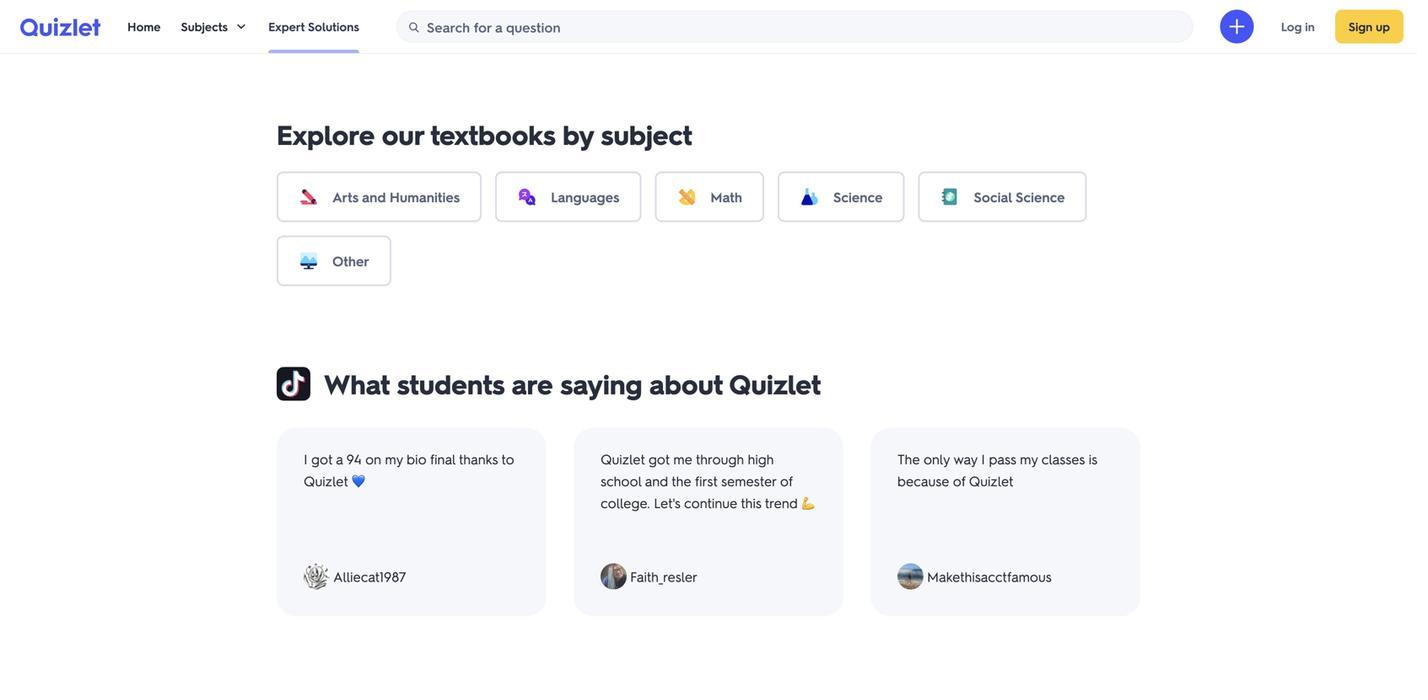 Task type: vqa. For each thing, say whether or not it's contained in the screenshot.
THE EDITION inside CAMPBELL BIOLOGY 11TH EDITION • ISBN: 9780134093413 JANE B. REECE, LISA A. URRY, MICHAEL L. CAIN, PETER V MINORSKY, STEVEN A. WASSERMAN
no



Task type: describe. For each thing, give the bounding box(es) containing it.
expert solutions link
[[268, 0, 359, 53]]

continue
[[684, 494, 737, 512]]

science link
[[778, 172, 905, 222]]

create image
[[1227, 16, 1247, 37]]

let's
[[654, 494, 680, 512]]

the
[[897, 450, 920, 468]]

subject
[[601, 117, 692, 152]]

trend
[[765, 494, 798, 512]]

quizlet inside the only way i pass my classes is because of quizlet
[[969, 472, 1013, 490]]

what
[[324, 366, 390, 401]]

first
[[695, 472, 717, 490]]

quizlet up high
[[729, 366, 821, 401]]

on
[[365, 450, 381, 468]]

home
[[127, 19, 161, 34]]

is
[[1089, 450, 1097, 468]]

and inside "quizlet got me through high school and the first semester of college. let's continue this trend 💪"
[[645, 472, 668, 490]]

through
[[696, 450, 744, 468]]

sign
[[1349, 19, 1373, 34]]

social science link
[[918, 172, 1087, 222]]

subjects button
[[181, 0, 248, 53]]

social
[[974, 188, 1012, 206]]

math
[[711, 188, 742, 206]]

my for classes
[[1020, 450, 1038, 468]]

caret down image
[[235, 20, 248, 33]]

to
[[501, 450, 514, 468]]

log in button
[[1268, 10, 1328, 43]]

94
[[346, 450, 362, 468]]

of inside the only way i pass my classes is because of quizlet
[[953, 472, 966, 490]]

makethisacctfamous
[[927, 568, 1052, 586]]

got for a
[[311, 450, 332, 468]]

log
[[1281, 19, 1302, 34]]

subjects
[[181, 19, 228, 34]]

i got a 94 on my bio final thanks to quizlet 💙
[[304, 450, 514, 490]]

languages
[[551, 188, 619, 206]]

home link
[[127, 0, 161, 53]]

i inside the only way i pass my classes is because of quizlet
[[981, 450, 985, 468]]

expert solutions
[[268, 19, 359, 34]]

the
[[672, 472, 691, 490]]

explore our textbooks by subject
[[277, 117, 692, 152]]

social science
[[974, 188, 1065, 206]]

up
[[1376, 19, 1390, 34]]

arts and humanities
[[332, 188, 460, 206]]

me
[[673, 450, 692, 468]]

math link
[[655, 172, 764, 222]]

because
[[897, 472, 949, 490]]

2 quizlet image from the top
[[20, 18, 100, 36]]

in
[[1305, 19, 1315, 34]]

only
[[924, 450, 950, 468]]

1 science from the left
[[833, 188, 883, 206]]

school
[[601, 472, 641, 490]]

saying
[[560, 366, 642, 401]]

my for bio
[[385, 450, 403, 468]]

thanks
[[459, 450, 498, 468]]

💙
[[352, 472, 365, 490]]



Task type: locate. For each thing, give the bounding box(es) containing it.
1 got from the left
[[311, 450, 332, 468]]

i inside i got a 94 on my bio final thanks to quizlet 💙
[[304, 450, 308, 468]]

science
[[833, 188, 883, 206], [1016, 188, 1065, 206]]

Search field
[[397, 11, 1192, 43]]

a
[[336, 450, 343, 468]]

what students are saying about quizlet
[[324, 366, 821, 401]]

got inside "quizlet got me through high school and the first semester of college. let's continue this trend 💪"
[[648, 450, 670, 468]]

quizlet down a
[[304, 472, 348, 490]]

high
[[748, 450, 774, 468]]

1 horizontal spatial and
[[645, 472, 668, 490]]

my right pass
[[1020, 450, 1038, 468]]

and
[[362, 188, 386, 206], [645, 472, 668, 490]]

way
[[954, 450, 977, 468]]

quizlet
[[729, 366, 821, 401], [601, 450, 645, 468], [304, 472, 348, 490], [969, 472, 1013, 490]]

quizlet down pass
[[969, 472, 1013, 490]]

2 my from the left
[[1020, 450, 1038, 468]]

classes
[[1041, 450, 1085, 468]]

2 science from the left
[[1016, 188, 1065, 206]]

students
[[397, 366, 505, 401]]

got left a
[[311, 450, 332, 468]]

sign up
[[1349, 19, 1390, 34]]

my inside the only way i pass my classes is because of quizlet
[[1020, 450, 1038, 468]]

other link
[[277, 236, 391, 286]]

0 horizontal spatial of
[[780, 472, 793, 490]]

got inside i got a 94 on my bio final thanks to quizlet 💙
[[311, 450, 332, 468]]

final
[[430, 450, 455, 468]]

arts
[[332, 188, 358, 206]]

1 my from the left
[[385, 450, 403, 468]]

quizlet got me through high school and the first semester of college. let's continue this trend 💪
[[601, 450, 815, 512]]

1 quizlet image from the top
[[20, 17, 100, 36]]

my right on
[[385, 450, 403, 468]]

0 horizontal spatial i
[[304, 450, 308, 468]]

expert
[[268, 19, 305, 34]]

1 horizontal spatial i
[[981, 450, 985, 468]]

our
[[382, 117, 424, 152]]

pass
[[989, 450, 1016, 468]]

1 horizontal spatial of
[[953, 472, 966, 490]]

semester
[[721, 472, 776, 490]]

languages link
[[495, 172, 641, 222]]

faith_resler
[[630, 568, 698, 586]]

log in
[[1281, 19, 1315, 34]]

solutions
[[308, 19, 359, 34]]

by
[[563, 117, 594, 152]]

💪
[[801, 494, 815, 512]]

quizlet image
[[20, 17, 100, 36], [20, 18, 100, 36]]

and inside arts and humanities link
[[362, 188, 386, 206]]

my
[[385, 450, 403, 468], [1020, 450, 1038, 468]]

of down the way at right
[[953, 472, 966, 490]]

and right arts at the top left of the page
[[362, 188, 386, 206]]

are
[[512, 366, 553, 401]]

1 horizontal spatial got
[[648, 450, 670, 468]]

i right the way at right
[[981, 450, 985, 468]]

1 horizontal spatial my
[[1020, 450, 1038, 468]]

search image
[[407, 21, 421, 34]]

0 horizontal spatial and
[[362, 188, 386, 206]]

got left me
[[648, 450, 670, 468]]

bio
[[407, 450, 426, 468]]

1 vertical spatial and
[[645, 472, 668, 490]]

i left a
[[304, 450, 308, 468]]

sign up button
[[1335, 10, 1404, 43]]

got
[[311, 450, 332, 468], [648, 450, 670, 468]]

None search field
[[396, 11, 1193, 43]]

humanities
[[390, 188, 460, 206]]

my inside i got a 94 on my bio final thanks to quizlet 💙
[[385, 450, 403, 468]]

2 i from the left
[[981, 450, 985, 468]]

alliecat1987
[[333, 568, 406, 586]]

explore
[[277, 117, 375, 152]]

1 of from the left
[[780, 472, 793, 490]]

0 horizontal spatial science
[[833, 188, 883, 206]]

textbooks
[[431, 117, 555, 152]]

got for me
[[648, 450, 670, 468]]

1 i from the left
[[304, 450, 308, 468]]

of up trend at the bottom right of page
[[780, 472, 793, 490]]

0 vertical spatial and
[[362, 188, 386, 206]]

the only way i pass my classes is because of quizlet
[[897, 450, 1097, 490]]

quizlet inside i got a 94 on my bio final thanks to quizlet 💙
[[304, 472, 348, 490]]

and up let's
[[645, 472, 668, 490]]

arts and humanities link
[[277, 172, 482, 222]]

college.
[[601, 494, 650, 512]]

1 horizontal spatial science
[[1016, 188, 1065, 206]]

of
[[780, 472, 793, 490], [953, 472, 966, 490]]

2 got from the left
[[648, 450, 670, 468]]

of inside "quizlet got me through high school and the first semester of college. let's continue this trend 💪"
[[780, 472, 793, 490]]

i
[[304, 450, 308, 468], [981, 450, 985, 468]]

0 horizontal spatial got
[[311, 450, 332, 468]]

Search text field
[[427, 11, 1188, 43]]

this
[[741, 494, 761, 512]]

about
[[649, 366, 723, 401]]

quizlet up the school
[[601, 450, 645, 468]]

0 horizontal spatial my
[[385, 450, 403, 468]]

quizlet inside "quizlet got me through high school and the first semester of college. let's continue this trend 💪"
[[601, 450, 645, 468]]

2 of from the left
[[953, 472, 966, 490]]

other
[[332, 252, 369, 270]]



